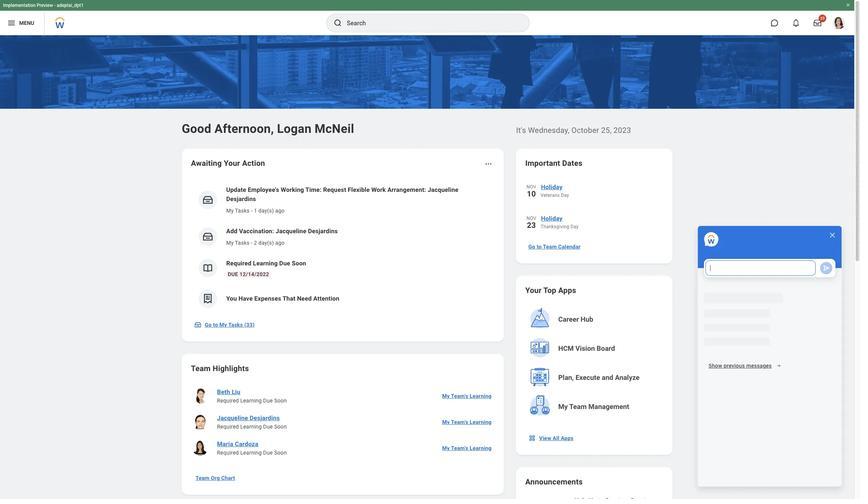 Task type: locate. For each thing, give the bounding box(es) containing it.
previous
[[724, 363, 745, 369]]

soon inside "jacqueline desjardins required learning due soon"
[[274, 424, 287, 430]]

1 my team's learning button from the top
[[439, 389, 495, 404]]

my
[[226, 208, 234, 214], [226, 240, 234, 246], [220, 322, 227, 328], [442, 394, 450, 400], [559, 403, 568, 411], [442, 420, 450, 426], [442, 446, 450, 452]]

day(s) right 1
[[259, 208, 274, 214]]

desjardins inside "jacqueline desjardins required learning due soon"
[[250, 415, 280, 422]]

1 vertical spatial holiday
[[541, 215, 563, 223]]

holiday
[[541, 184, 563, 191], [541, 215, 563, 223]]

tasks
[[235, 208, 250, 214], [235, 240, 250, 246], [228, 322, 243, 328]]

and
[[602, 374, 614, 382]]

1 vertical spatial tasks
[[235, 240, 250, 246]]

tasks left 1
[[235, 208, 250, 214]]

2 vertical spatial my team's learning button
[[439, 441, 495, 457]]

soon for cardoza
[[274, 450, 287, 457]]

go for go to team calendar
[[529, 244, 536, 250]]

team's for cardoza
[[451, 446, 469, 452]]

request
[[323, 186, 346, 194]]

my team's learning button for desjardins
[[439, 415, 495, 430]]

maria
[[217, 441, 233, 449]]

execute
[[576, 374, 600, 382]]

day(s) for 1
[[259, 208, 274, 214]]

to down the thanksgiving
[[537, 244, 542, 250]]

0 horizontal spatial go
[[205, 322, 212, 328]]

2 ago from the top
[[275, 240, 285, 246]]

- right preview
[[54, 3, 56, 8]]

my team's learning
[[442, 394, 492, 400], [442, 420, 492, 426], [442, 446, 492, 452]]

soon inside maria cardoza required learning due soon
[[274, 450, 287, 457]]

my team's learning for desjardins
[[442, 420, 492, 426]]

1 my team's learning from the top
[[442, 394, 492, 400]]

tasks for 1
[[235, 208, 250, 214]]

good afternoon, logan mcneil main content
[[0, 35, 855, 500]]

0 vertical spatial day(s)
[[259, 208, 274, 214]]

go down dashboard expenses image
[[205, 322, 212, 328]]

go inside button
[[529, 244, 536, 250]]

nov down 10 on the top of page
[[527, 216, 537, 221]]

nov for 23
[[527, 216, 537, 221]]

my team's learning button for cardoza
[[439, 441, 495, 457]]

calendar
[[559, 244, 581, 250]]

1 vertical spatial -
[[251, 208, 253, 214]]

hcm vision board
[[559, 345, 615, 353]]

3 my team's learning button from the top
[[439, 441, 495, 457]]

your
[[224, 159, 240, 168], [526, 286, 542, 295]]

2 my team's learning from the top
[[442, 420, 492, 426]]

1 vertical spatial my team's learning
[[442, 420, 492, 426]]

career
[[559, 316, 579, 324]]

2 holiday from the top
[[541, 215, 563, 223]]

1 day(s) from the top
[[259, 208, 274, 214]]

view all apps button
[[526, 431, 578, 447]]

tasks left 2
[[235, 240, 250, 246]]

0 vertical spatial holiday button
[[541, 183, 664, 193]]

time:
[[306, 186, 322, 194]]

day(s)
[[259, 208, 274, 214], [259, 240, 274, 246]]

- inside menu banner
[[54, 3, 56, 8]]

my team's learning button
[[439, 389, 495, 404], [439, 415, 495, 430], [439, 441, 495, 457]]

afternoon,
[[215, 122, 274, 136]]

holiday up the thanksgiving
[[541, 215, 563, 223]]

2 vertical spatial team's
[[451, 446, 469, 452]]

- left 1
[[251, 208, 253, 214]]

0 vertical spatial nov
[[527, 185, 537, 190]]

beth liu button
[[214, 388, 244, 397]]

learning inside awaiting your action list
[[253, 260, 278, 267]]

liu
[[232, 389, 241, 396]]

inbox image left go to my tasks (33)
[[194, 322, 202, 329]]

inbox large image
[[814, 19, 822, 27]]

1 vertical spatial nov
[[527, 216, 537, 221]]

1 horizontal spatial jacqueline
[[276, 228, 307, 235]]

required for jacqueline
[[217, 424, 239, 430]]

team highlights
[[191, 364, 249, 374]]

maria cardoza button
[[214, 440, 262, 450]]

0 horizontal spatial day
[[561, 193, 569, 198]]

hcm vision board button
[[526, 335, 665, 363]]

ago for my tasks - 2 day(s) ago
[[275, 240, 285, 246]]

due inside "jacqueline desjardins required learning due soon"
[[263, 424, 273, 430]]

0 vertical spatial jacqueline
[[428, 186, 459, 194]]

employee's
[[248, 186, 279, 194]]

team org chart button
[[193, 471, 238, 486]]

my team management
[[559, 403, 630, 411]]

due down add vaccination: jacqueline desjardins
[[279, 260, 290, 267]]

required inside maria cardoza required learning due soon
[[217, 450, 239, 457]]

due down jacqueline desjardins button
[[263, 424, 273, 430]]

due for jacqueline desjardins
[[263, 424, 273, 430]]

1 vertical spatial ago
[[275, 240, 285, 246]]

inbox image inside go to my tasks (33) button
[[194, 322, 202, 329]]

hub
[[581, 316, 594, 324]]

justify image
[[7, 18, 16, 28]]

notifications large image
[[793, 19, 800, 27]]

0 vertical spatial team's
[[451, 394, 469, 400]]

your left the top
[[526, 286, 542, 295]]

1 vertical spatial apps
[[561, 436, 574, 442]]

october
[[572, 126, 600, 135]]

apps inside button
[[561, 436, 574, 442]]

cardoza
[[235, 441, 258, 449]]

1 nov from the top
[[527, 185, 537, 190]]

required up the due 12/14/2022
[[226, 260, 252, 267]]

0 vertical spatial holiday
[[541, 184, 563, 191]]

0 horizontal spatial inbox image
[[194, 322, 202, 329]]

- left 2
[[251, 240, 253, 246]]

team inside button
[[196, 476, 210, 482]]

1 vertical spatial team's
[[451, 420, 469, 426]]

apps right all
[[561, 436, 574, 442]]

12/14/2022
[[240, 272, 269, 278]]

required down beth liu button
[[217, 398, 239, 404]]

0 vertical spatial go
[[529, 244, 536, 250]]

apps for view all apps
[[561, 436, 574, 442]]

my team management button
[[526, 394, 665, 421]]

1 vertical spatial to
[[213, 322, 218, 328]]

inbox image up inbox icon
[[202, 195, 214, 206]]

0 vertical spatial ago
[[275, 208, 285, 214]]

career hub button
[[526, 306, 665, 334]]

2 vertical spatial tasks
[[228, 322, 243, 328]]

2 vertical spatial jacqueline
[[217, 415, 248, 422]]

1 horizontal spatial your
[[526, 286, 542, 295]]

2 day(s) from the top
[[259, 240, 274, 246]]

apps for your top apps
[[559, 286, 577, 295]]

inbox image
[[202, 195, 214, 206], [194, 322, 202, 329]]

0 vertical spatial day
[[561, 193, 569, 198]]

menu button
[[0, 11, 44, 35]]

0 vertical spatial to
[[537, 244, 542, 250]]

0 vertical spatial my team's learning
[[442, 394, 492, 400]]

go down the "23"
[[529, 244, 536, 250]]

team left org
[[196, 476, 210, 482]]

go inside button
[[205, 322, 212, 328]]

required for beth
[[217, 398, 239, 404]]

to for my
[[213, 322, 218, 328]]

jacqueline down beth liu button
[[217, 415, 248, 422]]

board
[[597, 345, 615, 353]]

show
[[709, 363, 723, 369]]

jacqueline right vaccination:
[[276, 228, 307, 235]]

day inside holiday veterans day
[[561, 193, 569, 198]]

0 vertical spatial tasks
[[235, 208, 250, 214]]

- for adeptai_dpt1
[[54, 3, 56, 8]]

1 horizontal spatial to
[[537, 244, 542, 250]]

learning inside beth liu required learning due soon
[[240, 398, 262, 404]]

my team's learning button for liu
[[439, 389, 495, 404]]

day(s) for 2
[[259, 240, 274, 246]]

menu banner
[[0, 0, 855, 35]]

0 vertical spatial desjardins
[[226, 196, 256, 203]]

arrow right small image
[[775, 363, 783, 370]]

required inside "jacqueline desjardins required learning due soon"
[[217, 424, 239, 430]]

apps right the top
[[559, 286, 577, 295]]

1 vertical spatial jacqueline
[[276, 228, 307, 235]]

holiday button for 23
[[541, 214, 664, 224]]

2 vertical spatial my team's learning
[[442, 446, 492, 452]]

1 vertical spatial day
[[571, 224, 579, 230]]

1 ago from the top
[[275, 208, 285, 214]]

update
[[226, 186, 246, 194]]

2 nov from the top
[[527, 216, 537, 221]]

veterans
[[541, 193, 560, 198]]

1 vertical spatial inbox image
[[194, 322, 202, 329]]

expenses
[[254, 295, 281, 303]]

day right the thanksgiving
[[571, 224, 579, 230]]

3 my team's learning from the top
[[442, 446, 492, 452]]

team inside button
[[543, 244, 557, 250]]

None text field
[[706, 261, 816, 276]]

to inside button
[[537, 244, 542, 250]]

2023
[[614, 126, 631, 135]]

holiday inside holiday thanksgiving day
[[541, 215, 563, 223]]

team's
[[451, 394, 469, 400], [451, 420, 469, 426], [451, 446, 469, 452]]

due up jacqueline desjardins button
[[263, 398, 273, 404]]

1 holiday button from the top
[[541, 183, 664, 193]]

close environment banner image
[[846, 3, 851, 7]]

career hub
[[559, 316, 594, 324]]

1 vertical spatial day(s)
[[259, 240, 274, 246]]

0 vertical spatial your
[[224, 159, 240, 168]]

that
[[283, 295, 296, 303]]

holiday inside holiday veterans day
[[541, 184, 563, 191]]

required inside beth liu required learning due soon
[[217, 398, 239, 404]]

1 vertical spatial holiday button
[[541, 214, 664, 224]]

apps
[[559, 286, 577, 295], [561, 436, 574, 442]]

1 vertical spatial my team's learning button
[[439, 415, 495, 430]]

0 vertical spatial my team's learning button
[[439, 389, 495, 404]]

desjardins
[[226, 196, 256, 203], [308, 228, 338, 235], [250, 415, 280, 422]]

wednesday,
[[528, 126, 570, 135]]

nov for 10
[[527, 185, 537, 190]]

due inside maria cardoza required learning due soon
[[263, 450, 273, 457]]

learning inside "jacqueline desjardins required learning due soon"
[[240, 424, 262, 430]]

due inside beth liu required learning due soon
[[263, 398, 273, 404]]

team's for desjardins
[[451, 420, 469, 426]]

required for maria
[[217, 450, 239, 457]]

to
[[537, 244, 542, 250], [213, 322, 218, 328]]

day for 23
[[571, 224, 579, 230]]

go to my tasks (33) button
[[191, 318, 259, 333]]

2 horizontal spatial jacqueline
[[428, 186, 459, 194]]

33
[[821, 16, 825, 20]]

0 vertical spatial -
[[54, 3, 56, 8]]

soon
[[292, 260, 306, 267], [274, 398, 287, 404], [274, 424, 287, 430], [274, 450, 287, 457]]

2 vertical spatial desjardins
[[250, 415, 280, 422]]

2 holiday button from the top
[[541, 214, 664, 224]]

1 vertical spatial go
[[205, 322, 212, 328]]

my tasks - 2 day(s) ago
[[226, 240, 285, 246]]

you
[[226, 295, 237, 303]]

day for 10
[[561, 193, 569, 198]]

ago for my tasks - 1 day(s) ago
[[275, 208, 285, 214]]

1 vertical spatial desjardins
[[308, 228, 338, 235]]

view
[[539, 436, 552, 442]]

day
[[561, 193, 569, 198], [571, 224, 579, 230]]

tasks left (33)
[[228, 322, 243, 328]]

nov left holiday veterans day
[[527, 185, 537, 190]]

it's wednesday, october 25, 2023
[[516, 126, 631, 135]]

day inside holiday thanksgiving day
[[571, 224, 579, 230]]

1 holiday from the top
[[541, 184, 563, 191]]

search image
[[333, 18, 342, 28]]

go
[[529, 244, 536, 250], [205, 322, 212, 328]]

go to team calendar
[[529, 244, 581, 250]]

day right veterans
[[561, 193, 569, 198]]

0 horizontal spatial your
[[224, 159, 240, 168]]

2 vertical spatial -
[[251, 240, 253, 246]]

ago up add vaccination: jacqueline desjardins
[[275, 208, 285, 214]]

1 horizontal spatial inbox image
[[202, 195, 214, 206]]

team
[[543, 244, 557, 250], [191, 364, 211, 374], [570, 403, 587, 411], [196, 476, 210, 482]]

add vaccination: jacqueline desjardins
[[226, 228, 338, 235]]

awaiting your action
[[191, 159, 265, 168]]

required
[[226, 260, 252, 267], [217, 398, 239, 404], [217, 424, 239, 430], [217, 450, 239, 457]]

required down maria
[[217, 450, 239, 457]]

holiday up veterans
[[541, 184, 563, 191]]

jacqueline right arrangement: on the left of the page
[[428, 186, 459, 194]]

holiday button for 10
[[541, 183, 664, 193]]

vaccination:
[[239, 228, 274, 235]]

my inside button
[[559, 403, 568, 411]]

1 horizontal spatial day
[[571, 224, 579, 230]]

learning
[[253, 260, 278, 267], [470, 394, 492, 400], [240, 398, 262, 404], [470, 420, 492, 426], [240, 424, 262, 430], [470, 446, 492, 452], [240, 450, 262, 457]]

team left calendar
[[543, 244, 557, 250]]

book open image
[[202, 263, 214, 274]]

2 my team's learning button from the top
[[439, 415, 495, 430]]

desjardins inside update employee's working time: request flexible work arrangement: jacqueline desjardins
[[226, 196, 256, 203]]

0 vertical spatial apps
[[559, 286, 577, 295]]

0 horizontal spatial jacqueline
[[217, 415, 248, 422]]

required up maria
[[217, 424, 239, 430]]

to inside button
[[213, 322, 218, 328]]

day(s) right 2
[[259, 240, 274, 246]]

your left action
[[224, 159, 240, 168]]

soon for desjardins
[[274, 424, 287, 430]]

arrangement:
[[388, 186, 426, 194]]

add
[[226, 228, 238, 235]]

holiday button
[[541, 183, 664, 193], [541, 214, 664, 224]]

ago down add vaccination: jacqueline desjardins
[[275, 240, 285, 246]]

3 team's from the top
[[451, 446, 469, 452]]

1
[[254, 208, 257, 214]]

nbox image
[[529, 435, 536, 443]]

due
[[279, 260, 290, 267], [228, 272, 238, 278], [263, 398, 273, 404], [263, 424, 273, 430], [263, 450, 273, 457]]

to down dashboard expenses image
[[213, 322, 218, 328]]

2 team's from the top
[[451, 420, 469, 426]]

0 horizontal spatial to
[[213, 322, 218, 328]]

0 vertical spatial inbox image
[[202, 195, 214, 206]]

due left 12/14/2022
[[228, 272, 238, 278]]

soon inside beth liu required learning due soon
[[274, 398, 287, 404]]

analyze
[[615, 374, 640, 382]]

1 team's from the top
[[451, 394, 469, 400]]

team down execute
[[570, 403, 587, 411]]

1 horizontal spatial go
[[529, 244, 536, 250]]

due down "jacqueline desjardins required learning due soon"
[[263, 450, 273, 457]]



Task type: vqa. For each thing, say whether or not it's contained in the screenshot.
Profile Logan McNeil IMAGE
yes



Task type: describe. For each thing, give the bounding box(es) containing it.
holiday for 10
[[541, 184, 563, 191]]

holiday thanksgiving day
[[541, 215, 579, 230]]

required inside awaiting your action list
[[226, 260, 252, 267]]

mcneil
[[315, 122, 354, 136]]

plan, execute and analyze
[[559, 374, 640, 382]]

thanksgiving
[[541, 224, 570, 230]]

tasks for 2
[[235, 240, 250, 246]]

due for beth liu
[[263, 398, 273, 404]]

org
[[211, 476, 220, 482]]

good
[[182, 122, 211, 136]]

jacqueline inside "jacqueline desjardins required learning due soon"
[[217, 415, 248, 422]]

hcm
[[559, 345, 574, 353]]

vision
[[576, 345, 595, 353]]

team left highlights
[[191, 364, 211, 374]]

announcements
[[526, 478, 583, 487]]

important dates
[[526, 159, 583, 168]]

attention
[[313, 295, 340, 303]]

my inside go to my tasks (33) button
[[220, 322, 227, 328]]

soon for liu
[[274, 398, 287, 404]]

due for maria cardoza
[[263, 450, 273, 457]]

required learning due soon
[[226, 260, 306, 267]]

x image
[[829, 232, 837, 239]]

25,
[[602, 126, 612, 135]]

important dates element
[[526, 178, 664, 238]]

my team's learning for cardoza
[[442, 446, 492, 452]]

adeptai_dpt1
[[57, 3, 84, 8]]

update employee's working time: request flexible work arrangement: jacqueline desjardins
[[226, 186, 459, 203]]

plan,
[[559, 374, 574, 382]]

team inside button
[[570, 403, 587, 411]]

maria cardoza required learning due soon
[[217, 441, 287, 457]]

nov 23
[[527, 216, 537, 230]]

inbox image
[[202, 231, 214, 243]]

Search Workday  search field
[[347, 15, 514, 31]]

highlights
[[213, 364, 249, 374]]

jacqueline desjardins button
[[214, 414, 283, 424]]

chart
[[221, 476, 235, 482]]

work
[[372, 186, 386, 194]]

team org chart
[[196, 476, 235, 482]]

2
[[254, 240, 257, 246]]

you have expenses that need attention
[[226, 295, 340, 303]]

implementation
[[3, 3, 36, 8]]

menu
[[19, 20, 34, 26]]

action
[[242, 159, 265, 168]]

preview
[[37, 3, 53, 8]]

go for go to my tasks (33)
[[205, 322, 212, 328]]

jacqueline desjardins required learning due soon
[[217, 415, 287, 430]]

all
[[553, 436, 560, 442]]

implementation preview -   adeptai_dpt1
[[3, 3, 84, 8]]

- for 1
[[251, 208, 253, 214]]

tasks inside button
[[228, 322, 243, 328]]

you have expenses that need attention button
[[191, 284, 495, 315]]

plan, execute and analyze button
[[526, 364, 665, 392]]

jacqueline inside update employee's working time: request flexible work arrangement: jacqueline desjardins
[[428, 186, 459, 194]]

team highlights list
[[191, 384, 495, 462]]

good afternoon, logan mcneil
[[182, 122, 354, 136]]

my team's learning for liu
[[442, 394, 492, 400]]

profile logan mcneil image
[[833, 17, 846, 31]]

dates
[[563, 159, 583, 168]]

awaiting your action list
[[191, 180, 495, 315]]

management
[[589, 403, 630, 411]]

holiday for 23
[[541, 215, 563, 223]]

view all apps
[[539, 436, 574, 442]]

learning inside maria cardoza required learning due soon
[[240, 450, 262, 457]]

go to team calendar button
[[526, 239, 584, 255]]

team's for liu
[[451, 394, 469, 400]]

beth liu required learning due soon
[[217, 389, 287, 404]]

go to my tasks (33)
[[205, 322, 255, 328]]

1 vertical spatial your
[[526, 286, 542, 295]]

show previous messages button
[[704, 359, 786, 374]]

messages
[[747, 363, 772, 369]]

need
[[297, 295, 312, 303]]

23
[[527, 221, 536, 230]]

it's
[[516, 126, 526, 135]]

working
[[281, 186, 304, 194]]

beth
[[217, 389, 230, 396]]

10
[[527, 190, 536, 199]]

nov 10
[[527, 185, 537, 199]]

holiday veterans day
[[541, 184, 569, 198]]

logan
[[277, 122, 312, 136]]

dashboard expenses image
[[202, 294, 214, 305]]

due 12/14/2022
[[228, 272, 269, 278]]

my tasks - 1 day(s) ago
[[226, 208, 285, 214]]

awaiting
[[191, 159, 222, 168]]

related actions image
[[485, 160, 493, 168]]

important
[[526, 159, 561, 168]]

(33)
[[244, 322, 255, 328]]

33 button
[[810, 15, 827, 31]]

- for 2
[[251, 240, 253, 246]]

soon inside awaiting your action list
[[292, 260, 306, 267]]

flexible
[[348, 186, 370, 194]]

your top apps
[[526, 286, 577, 295]]

to for team
[[537, 244, 542, 250]]

have
[[239, 295, 253, 303]]

send image
[[823, 265, 831, 272]]



